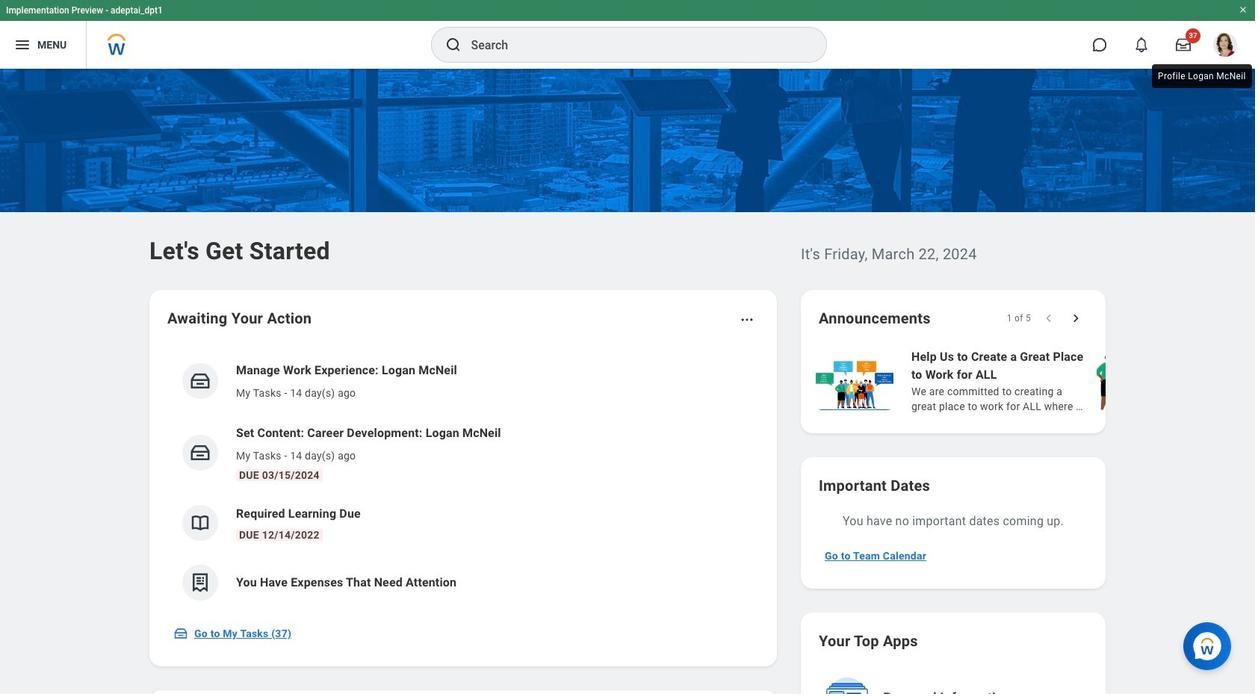Task type: locate. For each thing, give the bounding box(es) containing it.
main content
[[0, 69, 1255, 694]]

book open image
[[189, 512, 211, 534]]

1 vertical spatial inbox image
[[189, 442, 211, 464]]

close environment banner image
[[1239, 5, 1248, 14]]

inbox large image
[[1176, 37, 1191, 52]]

list
[[813, 347, 1255, 415], [167, 350, 759, 613]]

profile logan mcneil image
[[1214, 33, 1237, 60]]

status
[[1007, 312, 1031, 324]]

1 horizontal spatial list
[[813, 347, 1255, 415]]

inbox image
[[189, 370, 211, 392], [189, 442, 211, 464], [173, 626, 188, 641]]

2 vertical spatial inbox image
[[173, 626, 188, 641]]

dashboard expenses image
[[189, 572, 211, 594]]

justify image
[[13, 36, 31, 54]]

chevron right small image
[[1069, 311, 1084, 326]]

banner
[[0, 0, 1255, 69]]

tooltip
[[1149, 61, 1255, 91]]



Task type: vqa. For each thing, say whether or not it's contained in the screenshot.
Effective Date
no



Task type: describe. For each thing, give the bounding box(es) containing it.
search image
[[444, 36, 462, 54]]

0 horizontal spatial list
[[167, 350, 759, 613]]

notifications large image
[[1134, 37, 1149, 52]]

chevron left small image
[[1042, 311, 1057, 326]]

0 vertical spatial inbox image
[[189, 370, 211, 392]]

Search Workday  search field
[[471, 28, 795, 61]]

related actions image
[[740, 312, 755, 327]]



